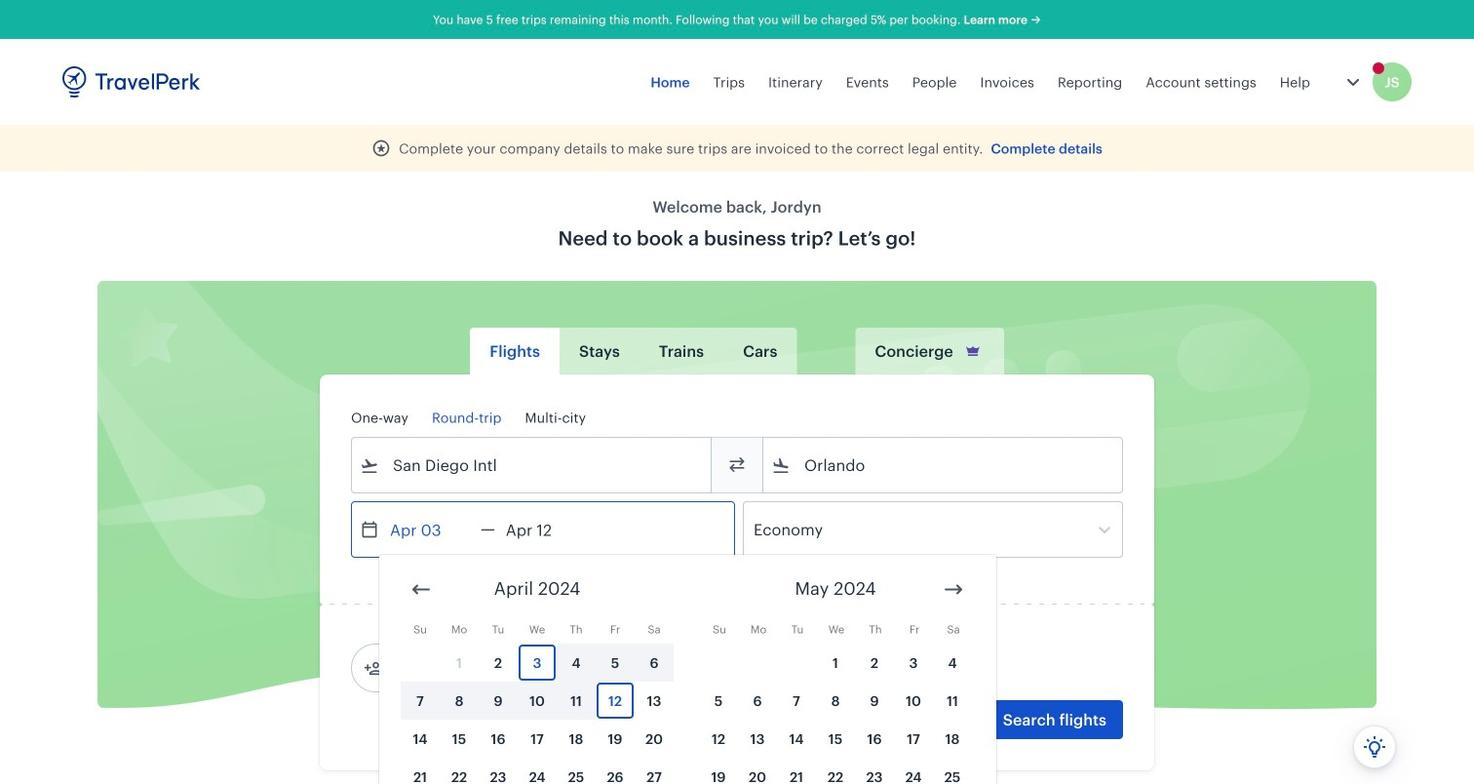 Task type: describe. For each thing, give the bounding box(es) containing it.
choose friday, may 3, 2024 as your check-in date. it's available. image
[[895, 645, 932, 681]]

choose friday, may 10, 2024 as your check-in date. it's available. image
[[895, 683, 932, 719]]

move forward to switch to the next month. image
[[942, 578, 965, 601]]

choose friday, may 17, 2024 as your check-in date. it's available. image
[[895, 721, 932, 757]]

To search field
[[791, 450, 1097, 481]]

From search field
[[379, 450, 686, 481]]

choose saturday, may 18, 2024 as your check-in date. it's available. image
[[934, 721, 971, 757]]

choose thursday, may 16, 2024 as your check-in date. it's available. image
[[856, 721, 893, 757]]

choose saturday, may 11, 2024 as your check-in date. it's available. image
[[934, 683, 971, 719]]



Task type: locate. For each thing, give the bounding box(es) containing it.
calendar application
[[379, 555, 1475, 784]]

Add first traveler search field
[[383, 652, 586, 684]]

Return text field
[[495, 502, 597, 557]]

Depart text field
[[379, 502, 481, 557]]

choose saturday, may 4, 2024 as your check-in date. it's available. image
[[934, 645, 971, 681]]

move backward to switch to the previous month. image
[[410, 578, 433, 601]]

choose thursday, may 23, 2024 as your check-in date. it's available. image
[[856, 759, 893, 784]]

choose thursday, may 9, 2024 as your check-in date. it's available. image
[[856, 683, 893, 719]]

choose thursday, may 2, 2024 as your check-in date. it's available. image
[[856, 645, 893, 681]]

choose saturday, may 25, 2024 as your check-in date. it's available. image
[[934, 759, 971, 784]]

choose friday, may 24, 2024 as your check-in date. it's available. image
[[895, 759, 932, 784]]



